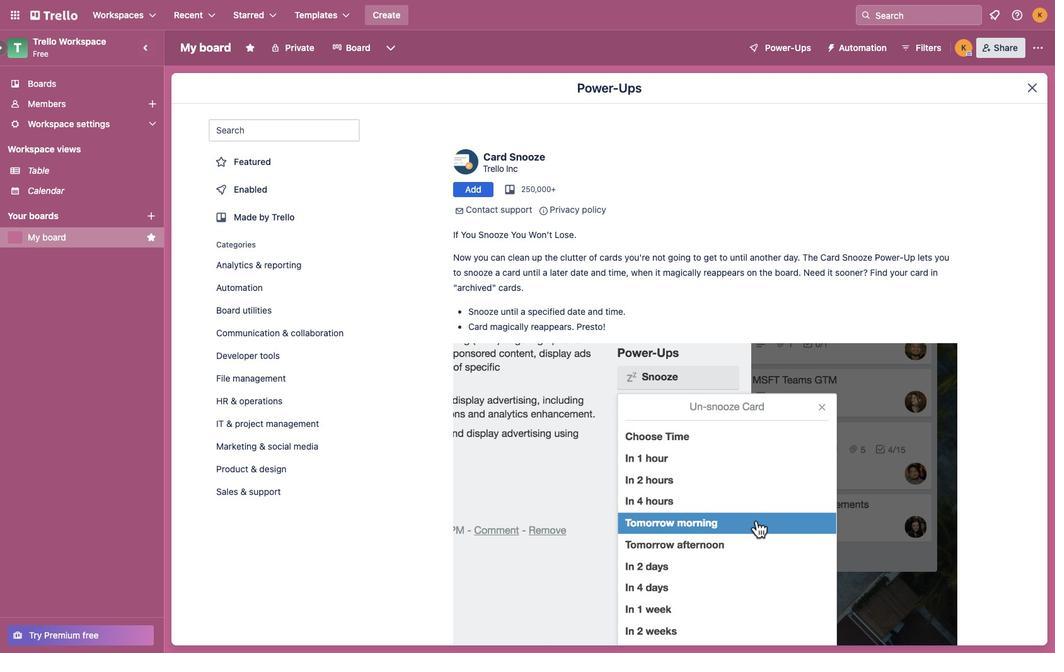 Task type: describe. For each thing, give the bounding box(es) containing it.
templates
[[295, 9, 338, 20]]

project
[[235, 419, 264, 429]]

sales & support
[[216, 487, 281, 498]]

product & design link
[[209, 460, 360, 480]]

0 notifications image
[[988, 8, 1003, 23]]

privacy
[[550, 204, 580, 215]]

if
[[453, 230, 459, 240]]

& for sales
[[241, 487, 247, 498]]

enabled link
[[209, 177, 360, 202]]

primary element
[[0, 0, 1056, 30]]

& for marketing
[[259, 441, 266, 452]]

snooze inside now you can clean up the clutter of cards you're not going to get to until another day. the card snooze power-up lets you to snooze a card until a later date and time, when it magically reappears on the board.  need it sooner? find your card in "archived" cards.
[[843, 252, 873, 263]]

try
[[29, 631, 42, 641]]

management inside it & project management link
[[266, 419, 319, 429]]

snooze until a specified date and time. card magically reappears. presto!
[[469, 306, 626, 332]]

categories
[[216, 240, 256, 250]]

power- inside button
[[766, 42, 795, 53]]

my board inside text box
[[180, 41, 231, 54]]

support inside sales & support 'link'
[[249, 487, 281, 498]]

automation inside button
[[839, 42, 887, 53]]

you're
[[625, 252, 650, 263]]

starred icon image
[[146, 233, 156, 243]]

table
[[28, 165, 49, 176]]

developer
[[216, 351, 258, 361]]

workspace navigation collapse icon image
[[137, 39, 155, 57]]

workspace for settings
[[28, 119, 74, 129]]

2 horizontal spatial to
[[720, 252, 728, 263]]

create
[[373, 9, 401, 20]]

it & project management link
[[209, 414, 360, 435]]

add
[[465, 184, 482, 195]]

day.
[[784, 252, 801, 263]]

filters
[[916, 42, 942, 53]]

lets
[[918, 252, 933, 263]]

0 horizontal spatial to
[[453, 267, 462, 278]]

0 horizontal spatial automation
[[216, 283, 263, 293]]

a inside snooze until a specified date and time. card magically reappears. presto!
[[521, 306, 526, 317]]

board utilities link
[[209, 301, 360, 321]]

by
[[259, 212, 269, 223]]

my board link
[[28, 231, 141, 244]]

made
[[234, 212, 257, 223]]

the
[[803, 252, 819, 263]]

ups inside button
[[795, 42, 812, 53]]

starred
[[233, 9, 264, 20]]

power-ups inside button
[[766, 42, 812, 53]]

enabled
[[234, 184, 267, 195]]

your
[[891, 267, 908, 278]]

it & project management
[[216, 419, 319, 429]]

now
[[453, 252, 472, 263]]

analytics
[[216, 260, 253, 271]]

1 horizontal spatial support
[[501, 204, 533, 215]]

settings
[[76, 119, 110, 129]]

magically inside snooze until a specified date and time. card magically reappears. presto!
[[490, 322, 529, 332]]

privacy policy
[[550, 204, 606, 215]]

filters button
[[897, 38, 946, 58]]

now you can clean up the clutter of cards you're not going to get to until another day. the card snooze power-up lets you to snooze a card until a later date and time, when it magically reappears on the board.  need it sooner? find your card in "archived" cards.
[[453, 252, 950, 293]]

in
[[931, 267, 939, 278]]

operations
[[239, 396, 283, 407]]

2 you from the left
[[935, 252, 950, 263]]

contact
[[466, 204, 498, 215]]

1 vertical spatial board
[[42, 232, 66, 243]]

presto!
[[577, 322, 606, 332]]

1 horizontal spatial until
[[523, 267, 541, 278]]

templates button
[[287, 5, 358, 25]]

date inside snooze until a specified date and time. card magically reappears. presto!
[[568, 306, 586, 317]]

find
[[871, 267, 888, 278]]

cards
[[600, 252, 623, 263]]

Search text field
[[209, 119, 360, 142]]

starred button
[[226, 5, 285, 25]]

communication & collaboration
[[216, 328, 344, 339]]

won't
[[529, 230, 553, 240]]

of
[[589, 252, 598, 263]]

Board name text field
[[174, 38, 238, 58]]

privacy policy link
[[550, 204, 606, 215]]

marketing
[[216, 441, 257, 452]]

recent
[[174, 9, 203, 20]]

marketing & social media
[[216, 441, 319, 452]]

card inside card snooze trello inc
[[484, 151, 507, 162]]

try premium free
[[29, 631, 99, 641]]

snooze up can
[[479, 230, 509, 240]]

0 horizontal spatial kendallparks02 (kendallparks02) image
[[955, 39, 973, 57]]

0 vertical spatial until
[[730, 252, 748, 263]]

up
[[904, 252, 916, 263]]

board for board
[[346, 42, 371, 53]]

reporting
[[264, 260, 302, 271]]

boards
[[28, 78, 56, 89]]

media
[[294, 441, 319, 452]]

clean
[[508, 252, 530, 263]]

1 sm image from the left
[[453, 205, 466, 218]]

board utilities
[[216, 305, 272, 316]]

calendar link
[[28, 185, 156, 197]]

1 you from the left
[[461, 230, 476, 240]]

analytics & reporting link
[[209, 255, 360, 276]]

up
[[532, 252, 543, 263]]

snooze inside card snooze trello inc
[[510, 151, 546, 162]]

1 vertical spatial power-
[[578, 81, 619, 95]]

developer tools link
[[209, 346, 360, 366]]

star or unstar board image
[[245, 43, 255, 53]]

share
[[994, 42, 1018, 53]]

management inside the file management link
[[233, 373, 286, 384]]

workspace views
[[8, 144, 81, 155]]

card snooze trello inc
[[483, 151, 546, 174]]

& for product
[[251, 464, 257, 475]]

clutter
[[561, 252, 587, 263]]

reappears
[[704, 267, 745, 278]]

and inside snooze until a specified date and time. card magically reappears. presto!
[[588, 306, 603, 317]]

sales & support link
[[209, 482, 360, 503]]

1 you from the left
[[474, 252, 489, 263]]

when
[[631, 267, 653, 278]]

workspace for views
[[8, 144, 55, 155]]

0 horizontal spatial power-ups
[[578, 81, 642, 95]]

switch to… image
[[9, 9, 21, 21]]



Task type: locate. For each thing, give the bounding box(es) containing it.
screenshot image
[[453, 344, 958, 654]]

table link
[[28, 165, 156, 177]]

0 vertical spatial and
[[591, 267, 606, 278]]

1 horizontal spatial you
[[511, 230, 526, 240]]

& right sales
[[241, 487, 247, 498]]

1 vertical spatial my board
[[28, 232, 66, 243]]

private button
[[263, 38, 322, 58]]

kendallparks02 (kendallparks02) image
[[1033, 8, 1048, 23], [955, 39, 973, 57]]

free
[[33, 49, 49, 59]]

management down hr & operations link
[[266, 419, 319, 429]]

private
[[285, 42, 315, 53]]

automation up board utilities
[[216, 283, 263, 293]]

my
[[180, 41, 197, 54], [28, 232, 40, 243]]

my board
[[180, 41, 231, 54], [28, 232, 66, 243]]

my down recent
[[180, 41, 197, 54]]

2 it from the left
[[828, 267, 833, 278]]

a down can
[[496, 267, 500, 278]]

sooner?
[[836, 267, 868, 278]]

workspace inside trello workspace free
[[59, 36, 106, 47]]

0 horizontal spatial board
[[216, 305, 240, 316]]

0 horizontal spatial it
[[656, 267, 661, 278]]

0 vertical spatial my board
[[180, 41, 231, 54]]

kendallparks02 (kendallparks02) image right filters
[[955, 39, 973, 57]]

show menu image
[[1032, 42, 1045, 54]]

and inside now you can clean up the clutter of cards you're not going to get to until another day. the card snooze power-up lets you to snooze a card until a later date and time, when it magically reappears on the board.  need it sooner? find your card in "archived" cards.
[[591, 267, 606, 278]]

2 vertical spatial until
[[501, 306, 519, 317]]

need
[[804, 267, 826, 278]]

another
[[750, 252, 782, 263]]

0 vertical spatial kendallparks02 (kendallparks02) image
[[1033, 8, 1048, 23]]

0 vertical spatial power-
[[766, 42, 795, 53]]

1 horizontal spatial you
[[935, 252, 950, 263]]

you up in
[[935, 252, 950, 263]]

this member is an admin of this board. image
[[967, 51, 972, 57]]

0 horizontal spatial sm image
[[453, 205, 466, 218]]

trello right by
[[272, 212, 295, 223]]

file management
[[216, 373, 286, 384]]

2 sm image from the left
[[538, 205, 550, 218]]

1 horizontal spatial power-ups
[[766, 42, 812, 53]]

1 vertical spatial date
[[568, 306, 586, 317]]

1 horizontal spatial sm image
[[538, 205, 550, 218]]

1 horizontal spatial my board
[[180, 41, 231, 54]]

analytics & reporting
[[216, 260, 302, 271]]

until inside snooze until a specified date and time. card magically reappears. presto!
[[501, 306, 519, 317]]

0 vertical spatial the
[[545, 252, 558, 263]]

open information menu image
[[1012, 9, 1024, 21]]

board down boards
[[42, 232, 66, 243]]

0 vertical spatial ups
[[795, 42, 812, 53]]

and down of
[[591, 267, 606, 278]]

trello
[[33, 36, 57, 47], [483, 163, 504, 174], [272, 212, 295, 223]]

0 horizontal spatial power-
[[578, 81, 619, 95]]

featured
[[234, 156, 271, 167]]

& for analytics
[[256, 260, 262, 271]]

card inside now you can clean up the clutter of cards you're not going to get to until another day. the card snooze power-up lets you to snooze a card until a later date and time, when it magically reappears on the board.  need it sooner? find your card in "archived" cards.
[[821, 252, 840, 263]]

lose.
[[555, 230, 577, 240]]

trello for made
[[272, 212, 295, 223]]

1 vertical spatial and
[[588, 306, 603, 317]]

contact support link
[[466, 204, 533, 215]]

collaboration
[[291, 328, 344, 339]]

time,
[[609, 267, 629, 278]]

& inside 'link'
[[241, 487, 247, 498]]

board link
[[325, 38, 378, 58]]

t link
[[8, 38, 28, 58]]

support down design
[[249, 487, 281, 498]]

power-
[[766, 42, 795, 53], [578, 81, 619, 95], [875, 252, 904, 263]]

sm image up if at the left top
[[453, 205, 466, 218]]

date inside now you can clean up the clutter of cards you're not going to get to until another day. the card snooze power-up lets you to snooze a card until a later date and time, when it magically reappears on the board.  need it sooner? find your card in "archived" cards.
[[571, 267, 589, 278]]

1 vertical spatial support
[[249, 487, 281, 498]]

sm image
[[453, 205, 466, 218], [538, 205, 550, 218]]

magically
[[663, 267, 702, 278], [490, 322, 529, 332]]

1 horizontal spatial board
[[346, 42, 371, 53]]

on
[[747, 267, 757, 278]]

0 horizontal spatial the
[[545, 252, 558, 263]]

until
[[730, 252, 748, 263], [523, 267, 541, 278], [501, 306, 519, 317]]

snooze down "archived"
[[469, 306, 499, 317]]

card
[[484, 151, 507, 162], [821, 252, 840, 263], [469, 322, 488, 332]]

magically down cards.
[[490, 322, 529, 332]]

my board down recent popup button
[[180, 41, 231, 54]]

and up presto!
[[588, 306, 603, 317]]

boards
[[29, 211, 59, 221]]

ups
[[795, 42, 812, 53], [619, 81, 642, 95]]

board left utilities
[[216, 305, 240, 316]]

0 vertical spatial support
[[501, 204, 533, 215]]

time.
[[606, 306, 626, 317]]

to down the now
[[453, 267, 462, 278]]

0 vertical spatial card
[[484, 151, 507, 162]]

communication
[[216, 328, 280, 339]]

workspaces
[[93, 9, 144, 20]]

& right hr
[[231, 396, 237, 407]]

1 it from the left
[[656, 267, 661, 278]]

sm image down 250,000 +
[[538, 205, 550, 218]]

trello up free
[[33, 36, 57, 47]]

1 horizontal spatial magically
[[663, 267, 702, 278]]

Search field
[[872, 6, 982, 25]]

utilities
[[243, 305, 272, 316]]

featured link
[[209, 149, 360, 175]]

members
[[28, 98, 66, 109]]

2 horizontal spatial power-
[[875, 252, 904, 263]]

trello left inc
[[483, 163, 504, 174]]

automation button
[[822, 38, 895, 58]]

design
[[259, 464, 287, 475]]

try premium free button
[[8, 626, 154, 646]]

2 vertical spatial card
[[469, 322, 488, 332]]

2 vertical spatial workspace
[[8, 144, 55, 155]]

0 horizontal spatial support
[[249, 487, 281, 498]]

you up snooze
[[474, 252, 489, 263]]

0 horizontal spatial you
[[461, 230, 476, 240]]

board left customize views icon
[[346, 42, 371, 53]]

card right the
[[821, 252, 840, 263]]

1 vertical spatial magically
[[490, 322, 529, 332]]

0 horizontal spatial trello
[[33, 36, 57, 47]]

0 vertical spatial date
[[571, 267, 589, 278]]

0 horizontal spatial my board
[[28, 232, 66, 243]]

the
[[545, 252, 558, 263], [760, 267, 773, 278]]

management up the 'operations'
[[233, 373, 286, 384]]

1 horizontal spatial kendallparks02 (kendallparks02) image
[[1033, 8, 1048, 23]]

0 horizontal spatial my
[[28, 232, 40, 243]]

made by trello link
[[209, 205, 360, 230]]

sm image
[[822, 38, 839, 55]]

my inside text box
[[180, 41, 197, 54]]

& for hr
[[231, 396, 237, 407]]

snooze up inc
[[510, 151, 546, 162]]

trello inside card snooze trello inc
[[483, 163, 504, 174]]

1 vertical spatial ups
[[619, 81, 642, 95]]

2 card from the left
[[911, 267, 929, 278]]

reappears.
[[531, 322, 575, 332]]

1 horizontal spatial a
[[521, 306, 526, 317]]

1 vertical spatial the
[[760, 267, 773, 278]]

search image
[[861, 10, 872, 20]]

& for it
[[226, 419, 233, 429]]

date up presto!
[[568, 306, 586, 317]]

snooze
[[464, 267, 493, 278]]

+
[[552, 185, 556, 194]]

& for communication
[[282, 328, 289, 339]]

social
[[268, 441, 291, 452]]

1 vertical spatial power-ups
[[578, 81, 642, 95]]

developer tools
[[216, 351, 280, 361]]

1 horizontal spatial trello
[[272, 212, 295, 223]]

support up if you snooze you won't lose.
[[501, 204, 533, 215]]

until down up
[[523, 267, 541, 278]]

& right analytics
[[256, 260, 262, 271]]

0 horizontal spatial magically
[[490, 322, 529, 332]]

1 vertical spatial management
[[266, 419, 319, 429]]

1 horizontal spatial ups
[[795, 42, 812, 53]]

you left won't
[[511, 230, 526, 240]]

my board down boards
[[28, 232, 66, 243]]

card up inc
[[484, 151, 507, 162]]

add button
[[453, 182, 494, 197]]

your
[[8, 211, 27, 221]]

your boards
[[8, 211, 59, 221]]

snooze inside snooze until a specified date and time. card magically reappears. presto!
[[469, 306, 499, 317]]

1 horizontal spatial my
[[180, 41, 197, 54]]

boards link
[[0, 74, 164, 94]]

a left the later
[[543, 267, 548, 278]]

0 vertical spatial power-ups
[[766, 42, 812, 53]]

& down the board utilities link
[[282, 328, 289, 339]]

& left social
[[259, 441, 266, 452]]

hr
[[216, 396, 228, 407]]

your boards with 1 items element
[[8, 209, 127, 224]]

contact support
[[466, 204, 533, 215]]

to right the get
[[720, 252, 728, 263]]

inc
[[506, 163, 518, 174]]

recent button
[[166, 5, 223, 25]]

2 you from the left
[[511, 230, 526, 240]]

hr & operations
[[216, 396, 283, 407]]

file
[[216, 373, 230, 384]]

0 horizontal spatial board
[[42, 232, 66, 243]]

1 horizontal spatial board
[[199, 41, 231, 54]]

board for board utilities
[[216, 305, 240, 316]]

magically inside now you can clean up the clutter of cards you're not going to get to until another day. the card snooze power-up lets you to snooze a card until a later date and time, when it magically reappears on the board.  need it sooner? find your card in "archived" cards.
[[663, 267, 702, 278]]

board inside text box
[[199, 41, 231, 54]]

share button
[[977, 38, 1026, 58]]

1 vertical spatial automation
[[216, 283, 263, 293]]

cards.
[[499, 283, 524, 293]]

my down 'your boards'
[[28, 232, 40, 243]]

marketing & social media link
[[209, 437, 360, 457]]

snooze up sooner?
[[843, 252, 873, 263]]

0 horizontal spatial a
[[496, 267, 500, 278]]

the right on
[[760, 267, 773, 278]]

back to home image
[[30, 5, 78, 25]]

1 vertical spatial trello
[[483, 163, 504, 174]]

workspace down members
[[28, 119, 74, 129]]

trello for card
[[483, 163, 504, 174]]

& left design
[[251, 464, 257, 475]]

until up on
[[730, 252, 748, 263]]

1 horizontal spatial power-
[[766, 42, 795, 53]]

0 horizontal spatial card
[[503, 267, 521, 278]]

hr & operations link
[[209, 392, 360, 412]]

0 vertical spatial management
[[233, 373, 286, 384]]

2 vertical spatial power-
[[875, 252, 904, 263]]

1 horizontal spatial it
[[828, 267, 833, 278]]

0 horizontal spatial until
[[501, 306, 519, 317]]

kendallparks02 (kendallparks02) image inside primary element
[[1033, 8, 1048, 23]]

1 vertical spatial workspace
[[28, 119, 74, 129]]

t
[[14, 40, 22, 55]]

2 horizontal spatial a
[[543, 267, 548, 278]]

& right the it
[[226, 419, 233, 429]]

1 card from the left
[[503, 267, 521, 278]]

can
[[491, 252, 506, 263]]

a left specified
[[521, 306, 526, 317]]

policy
[[582, 204, 606, 215]]

1 horizontal spatial automation
[[839, 42, 887, 53]]

250,000
[[522, 185, 552, 194]]

card inside snooze until a specified date and time. card magically reappears. presto!
[[469, 322, 488, 332]]

1 vertical spatial board
[[216, 305, 240, 316]]

trello workspace free
[[33, 36, 106, 59]]

workspace inside popup button
[[28, 119, 74, 129]]

1 vertical spatial card
[[821, 252, 840, 263]]

you right if at the left top
[[461, 230, 476, 240]]

later
[[550, 267, 568, 278]]

0 vertical spatial magically
[[663, 267, 702, 278]]

0 vertical spatial trello
[[33, 36, 57, 47]]

kendallparks02 (kendallparks02) image right open information menu icon
[[1033, 8, 1048, 23]]

1 horizontal spatial the
[[760, 267, 773, 278]]

1 vertical spatial until
[[523, 267, 541, 278]]

to
[[694, 252, 702, 263], [720, 252, 728, 263], [453, 267, 462, 278]]

and
[[591, 267, 606, 278], [588, 306, 603, 317]]

you
[[474, 252, 489, 263], [935, 252, 950, 263]]

workspace up table
[[8, 144, 55, 155]]

1 horizontal spatial to
[[694, 252, 702, 263]]

2 horizontal spatial until
[[730, 252, 748, 263]]

0 horizontal spatial ups
[[619, 81, 642, 95]]

it
[[656, 267, 661, 278], [828, 267, 833, 278]]

board left the star or unstar board image
[[199, 41, 231, 54]]

date
[[571, 267, 589, 278], [568, 306, 586, 317]]

2 vertical spatial trello
[[272, 212, 295, 223]]

made by trello
[[234, 212, 295, 223]]

2 horizontal spatial trello
[[483, 163, 504, 174]]

specified
[[528, 306, 565, 317]]

a
[[496, 267, 500, 278], [543, 267, 548, 278], [521, 306, 526, 317]]

automation down search icon
[[839, 42, 887, 53]]

customize views image
[[385, 42, 397, 54]]

0 horizontal spatial you
[[474, 252, 489, 263]]

trello inside trello workspace free
[[33, 36, 57, 47]]

communication & collaboration link
[[209, 324, 360, 344]]

power- inside now you can clean up the clutter of cards you're not going to get to until another day. the card snooze power-up lets you to snooze a card until a later date and time, when it magically reappears on the board.  need it sooner? find your card in "archived" cards.
[[875, 252, 904, 263]]

it down 'not'
[[656, 267, 661, 278]]

until down cards.
[[501, 306, 519, 317]]

0 vertical spatial workspace
[[59, 36, 106, 47]]

workspace down back to home image
[[59, 36, 106, 47]]

product & design
[[216, 464, 287, 475]]

card
[[503, 267, 521, 278], [911, 267, 929, 278]]

file management link
[[209, 369, 360, 389]]

it
[[216, 419, 224, 429]]

1 vertical spatial my
[[28, 232, 40, 243]]

card left in
[[911, 267, 929, 278]]

1 horizontal spatial card
[[911, 267, 929, 278]]

the right up
[[545, 252, 558, 263]]

0 vertical spatial automation
[[839, 42, 887, 53]]

workspace settings
[[28, 119, 110, 129]]

0 vertical spatial my
[[180, 41, 197, 54]]

card down "archived"
[[469, 322, 488, 332]]

card up cards.
[[503, 267, 521, 278]]

to left the get
[[694, 252, 702, 263]]

sales
[[216, 487, 238, 498]]

date down the clutter in the right of the page
[[571, 267, 589, 278]]

it right need at the right top of the page
[[828, 267, 833, 278]]

1 vertical spatial kendallparks02 (kendallparks02) image
[[955, 39, 973, 57]]

add board image
[[146, 211, 156, 221]]

premium
[[44, 631, 80, 641]]

magically down going
[[663, 267, 702, 278]]

0 vertical spatial board
[[346, 42, 371, 53]]

0 vertical spatial board
[[199, 41, 231, 54]]



Task type: vqa. For each thing, say whether or not it's contained in the screenshot.
Color: red, title: "Blocker" Element
no



